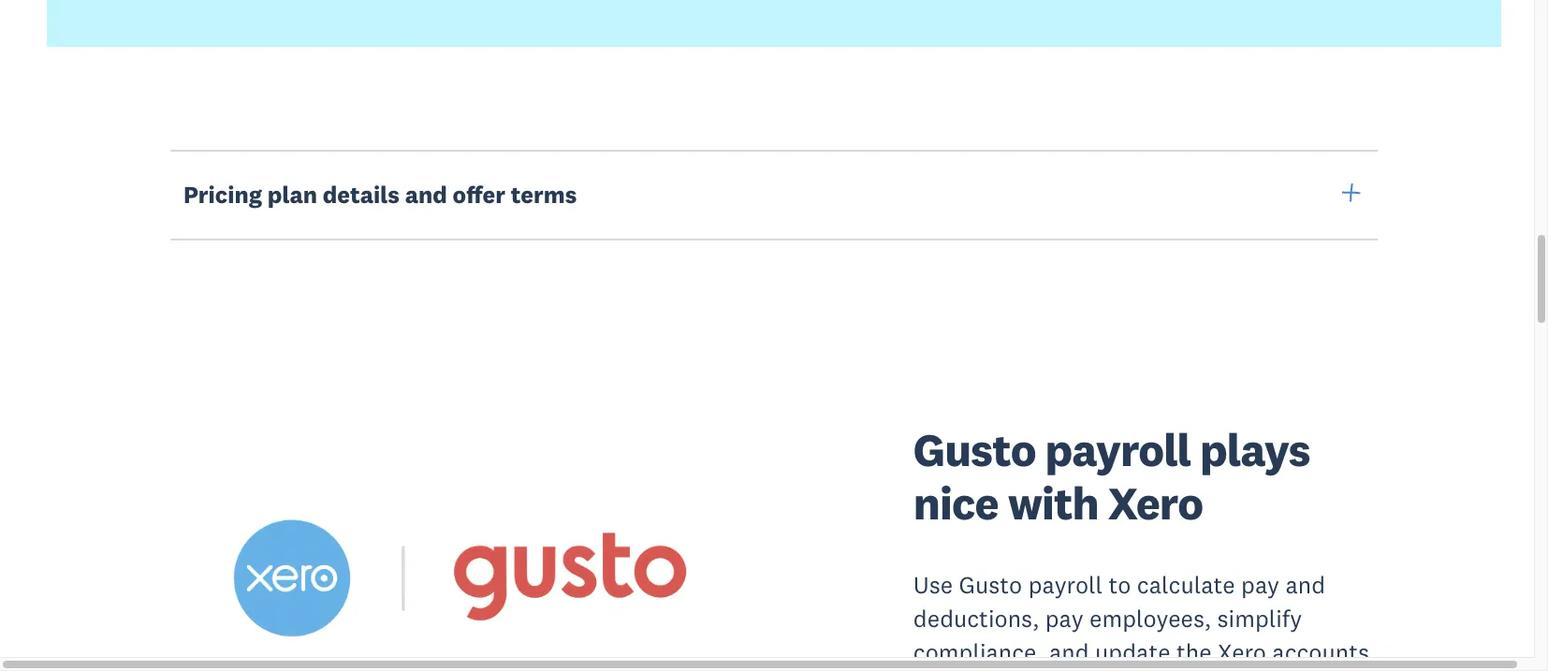 Task type: describe. For each thing, give the bounding box(es) containing it.
offer
[[453, 179, 505, 209]]

1 horizontal spatial pay
[[1241, 570, 1280, 600]]

pricing plan details and offer terms
[[183, 179, 577, 209]]

payroll inside use gusto payroll to calculate pay and deductions, pay employees, simplify compliance, and update the xero accounts.
[[1029, 570, 1103, 600]]

xero inside use gusto payroll to calculate pay and deductions, pay employees, simplify compliance, and update the xero accounts.
[[1218, 637, 1267, 667]]

calculate
[[1137, 570, 1235, 600]]

gusto inside gusto payroll plays nice with xero
[[914, 422, 1036, 479]]

payroll inside gusto payroll plays nice with xero
[[1045, 422, 1191, 479]]

to
[[1109, 570, 1131, 600]]

details
[[323, 179, 400, 209]]

gusto inside use gusto payroll to calculate pay and deductions, pay employees, simplify compliance, and update the xero accounts.
[[959, 570, 1023, 600]]

and inside dropdown button
[[405, 179, 447, 209]]

xero and gusto brands image
[[170, 434, 759, 671]]

employees,
[[1090, 604, 1212, 634]]

plays
[[1200, 422, 1310, 479]]



Task type: locate. For each thing, give the bounding box(es) containing it.
and left update
[[1049, 637, 1089, 667]]

gusto
[[914, 422, 1036, 479], [959, 570, 1023, 600]]

xero
[[1108, 474, 1203, 532], [1218, 637, 1267, 667]]

compliance,
[[914, 637, 1044, 667]]

pricing
[[183, 179, 262, 209]]

0 vertical spatial pay
[[1241, 570, 1280, 600]]

deductions,
[[914, 604, 1040, 634]]

the
[[1177, 637, 1212, 667]]

2 vertical spatial and
[[1049, 637, 1089, 667]]

0 horizontal spatial pay
[[1045, 604, 1084, 634]]

gusto payroll plays nice with xero
[[914, 422, 1310, 532]]

xero inside gusto payroll plays nice with xero
[[1108, 474, 1203, 532]]

1 vertical spatial and
[[1286, 570, 1326, 600]]

payroll
[[1045, 422, 1191, 479], [1029, 570, 1103, 600]]

1 vertical spatial payroll
[[1029, 570, 1103, 600]]

and
[[405, 179, 447, 209], [1286, 570, 1326, 600], [1049, 637, 1089, 667]]

nice
[[914, 474, 999, 532]]

update
[[1095, 637, 1171, 667]]

1 horizontal spatial and
[[1049, 637, 1089, 667]]

1 vertical spatial pay
[[1045, 604, 1084, 634]]

1 vertical spatial gusto
[[959, 570, 1023, 600]]

0 horizontal spatial and
[[405, 179, 447, 209]]

1 vertical spatial xero
[[1218, 637, 1267, 667]]

2 horizontal spatial and
[[1286, 570, 1326, 600]]

use gusto payroll to calculate pay and deductions, pay employees, simplify compliance, and update the xero accounts.
[[914, 570, 1376, 667]]

pay left employees,
[[1045, 604, 1084, 634]]

xero down simplify
[[1218, 637, 1267, 667]]

1 horizontal spatial xero
[[1218, 637, 1267, 667]]

xero up 'calculate'
[[1108, 474, 1203, 532]]

use
[[914, 570, 953, 600]]

pay up simplify
[[1241, 570, 1280, 600]]

simplify
[[1218, 604, 1302, 634]]

with
[[1008, 474, 1099, 532]]

and left the offer
[[405, 179, 447, 209]]

0 vertical spatial xero
[[1108, 474, 1203, 532]]

pricing plan details and offer terms button
[[170, 149, 1378, 241]]

plan
[[268, 179, 317, 209]]

and up simplify
[[1286, 570, 1326, 600]]

0 vertical spatial gusto
[[914, 422, 1036, 479]]

0 horizontal spatial xero
[[1108, 474, 1203, 532]]

0 vertical spatial and
[[405, 179, 447, 209]]

0 vertical spatial payroll
[[1045, 422, 1191, 479]]

accounts.
[[1273, 637, 1376, 667]]

terms
[[511, 179, 577, 209]]

pay
[[1241, 570, 1280, 600], [1045, 604, 1084, 634]]



Task type: vqa. For each thing, say whether or not it's contained in the screenshot.
A Xero user decorating a cake with blue icing. Social proof badges surrounding the circular image.
no



